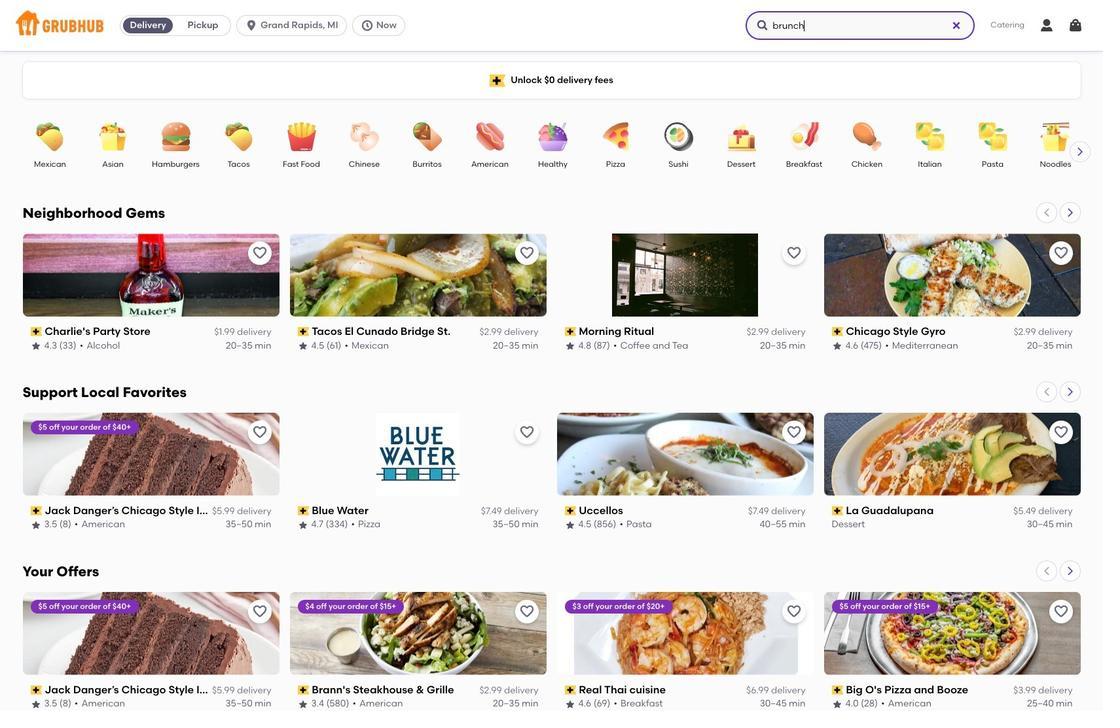 Task type: vqa. For each thing, say whether or not it's contained in the screenshot.
chance
no



Task type: locate. For each thing, give the bounding box(es) containing it.
star icon image for big o's pizza and booze logo
[[832, 700, 842, 710]]

star icon image for morning ritual logo
[[565, 341, 575, 351]]

3 caret left icon image from the top
[[1041, 566, 1052, 577]]

caret right icon image for big o's pizza and booze logo
[[1065, 566, 1075, 577]]

0 vertical spatial caret left icon image
[[1041, 208, 1052, 218]]

subscription pass image
[[30, 507, 42, 516], [832, 507, 843, 516], [298, 686, 309, 695], [832, 686, 843, 695]]

burritos image
[[404, 122, 450, 151]]

subscription pass image
[[30, 328, 42, 337], [298, 328, 309, 337], [565, 328, 576, 337], [832, 328, 843, 337], [298, 507, 309, 516], [565, 507, 576, 516], [30, 686, 42, 695], [565, 686, 576, 695]]

caret left icon image for chicago style gyro logo's caret right icon
[[1041, 208, 1052, 218]]

1 vertical spatial jack danger's chicago style italian beef logo image
[[23, 592, 279, 676]]

2 jack danger's chicago style italian beef logo image from the top
[[23, 592, 279, 676]]

2 vertical spatial caret left icon image
[[1041, 566, 1052, 577]]

mexican image
[[27, 122, 73, 151]]

caret left icon image for caret right icon related to big o's pizza and booze logo
[[1041, 566, 1052, 577]]

subscription pass image for big o's pizza and booze logo
[[832, 686, 843, 695]]

svg image
[[1039, 18, 1055, 33], [245, 19, 258, 32], [756, 19, 770, 32]]

caret right icon image
[[1075, 147, 1085, 157], [1065, 208, 1075, 218], [1065, 387, 1075, 397], [1065, 566, 1075, 577]]

1 horizontal spatial svg image
[[952, 20, 962, 31]]

asian image
[[90, 122, 136, 151]]

caret left icon image
[[1041, 208, 1052, 218], [1041, 387, 1052, 397], [1041, 566, 1052, 577]]

jack danger's chicago style italian beef logo image for the brann's steakhouse & grille logo
[[23, 592, 279, 676]]

1 horizontal spatial svg image
[[756, 19, 770, 32]]

fast food image
[[279, 122, 324, 151]]

0 vertical spatial jack danger's chicago style italian beef logo image
[[23, 413, 279, 496]]

subscription pass image for uccellos logo
[[565, 507, 576, 516]]

star icon image for the tacos el cunado bridge st. logo on the left of page
[[298, 341, 308, 351]]

breakfast image
[[781, 122, 827, 151]]

la guadalupana logo image
[[824, 413, 1081, 496]]

subscription pass image for charlie's party store logo
[[30, 328, 42, 337]]

brann's steakhouse & grille logo image
[[290, 592, 546, 676]]

chinese image
[[341, 122, 387, 151]]

american image
[[467, 122, 513, 151]]

1 caret left icon image from the top
[[1041, 208, 1052, 218]]

1 vertical spatial caret left icon image
[[1041, 387, 1052, 397]]

2 caret left icon image from the top
[[1041, 387, 1052, 397]]

subscription pass image for the tacos el cunado bridge st. logo on the left of page
[[298, 328, 309, 337]]

1 jack danger's chicago style italian beef logo image from the top
[[23, 413, 279, 496]]

tacos image
[[216, 122, 262, 151]]

subscription pass image for real thai cuisine logo
[[565, 686, 576, 695]]

hamburgers image
[[153, 122, 199, 151]]

svg image
[[1068, 18, 1084, 33], [361, 19, 374, 32], [952, 20, 962, 31]]

star icon image for chicago style gyro logo
[[832, 341, 842, 351]]

jack danger's chicago style italian beef logo image
[[23, 413, 279, 496], [23, 592, 279, 676]]

subscription pass image for la guadalupana logo
[[832, 507, 843, 516]]

Search for food, convenience, alcohol... search field
[[746, 11, 975, 40]]

grubhub plus flag logo image
[[490, 74, 506, 87]]

star icon image
[[30, 341, 41, 351], [298, 341, 308, 351], [565, 341, 575, 351], [832, 341, 842, 351], [30, 520, 41, 531], [298, 520, 308, 531], [565, 520, 575, 531], [30, 700, 41, 710], [298, 700, 308, 710], [565, 700, 575, 710], [832, 700, 842, 710]]

subscription pass image for blue water logo
[[298, 507, 309, 516]]



Task type: describe. For each thing, give the bounding box(es) containing it.
uccellos logo image
[[557, 413, 814, 496]]

dessert image
[[719, 122, 764, 151]]

caret left icon image for caret right icon associated with la guadalupana logo
[[1041, 387, 1052, 397]]

subscription pass image for blue water logo's jack danger's chicago style italian beef logo
[[30, 507, 42, 516]]

0 horizontal spatial svg image
[[245, 19, 258, 32]]

caret right icon image for la guadalupana logo
[[1065, 387, 1075, 397]]

2 horizontal spatial svg image
[[1068, 18, 1084, 33]]

pasta image
[[970, 122, 1016, 151]]

big o's pizza and booze logo image
[[824, 592, 1081, 676]]

tacos el cunado bridge st. logo image
[[290, 234, 546, 317]]

italian image
[[907, 122, 953, 151]]

subscription pass image for the brann's steakhouse & grille logo
[[298, 686, 309, 695]]

main navigation navigation
[[0, 0, 1103, 51]]

noodles image
[[1033, 122, 1079, 151]]

subscription pass image for morning ritual logo
[[565, 328, 576, 337]]

star icon image for blue water logo's jack danger's chicago style italian beef logo
[[30, 520, 41, 531]]

jack danger's chicago style italian beef logo image for blue water logo
[[23, 413, 279, 496]]

star icon image for real thai cuisine logo
[[565, 700, 575, 710]]

star icon image for the brann's steakhouse & grille logo
[[298, 700, 308, 710]]

sushi image
[[656, 122, 702, 151]]

charlie's party store logo image
[[23, 234, 279, 317]]

blue water logo image
[[376, 413, 460, 496]]

caret right icon image for chicago style gyro logo
[[1065, 208, 1075, 218]]

star icon image for charlie's party store logo
[[30, 341, 41, 351]]

chicago style gyro logo image
[[824, 234, 1081, 317]]

chicken image
[[844, 122, 890, 151]]

healthy image
[[530, 122, 576, 151]]

morning ritual logo image
[[612, 234, 758, 317]]

real thai cuisine logo image
[[557, 592, 814, 676]]

subscription pass image for jack danger's chicago style italian beef logo corresponding to the brann's steakhouse & grille logo
[[30, 686, 42, 695]]

star icon image for uccellos logo
[[565, 520, 575, 531]]

star icon image for blue water logo
[[298, 520, 308, 531]]

star icon image for jack danger's chicago style italian beef logo corresponding to the brann's steakhouse & grille logo
[[30, 700, 41, 710]]

pizza image
[[593, 122, 639, 151]]

subscription pass image for chicago style gyro logo
[[832, 328, 843, 337]]

0 horizontal spatial svg image
[[361, 19, 374, 32]]

2 horizontal spatial svg image
[[1039, 18, 1055, 33]]



